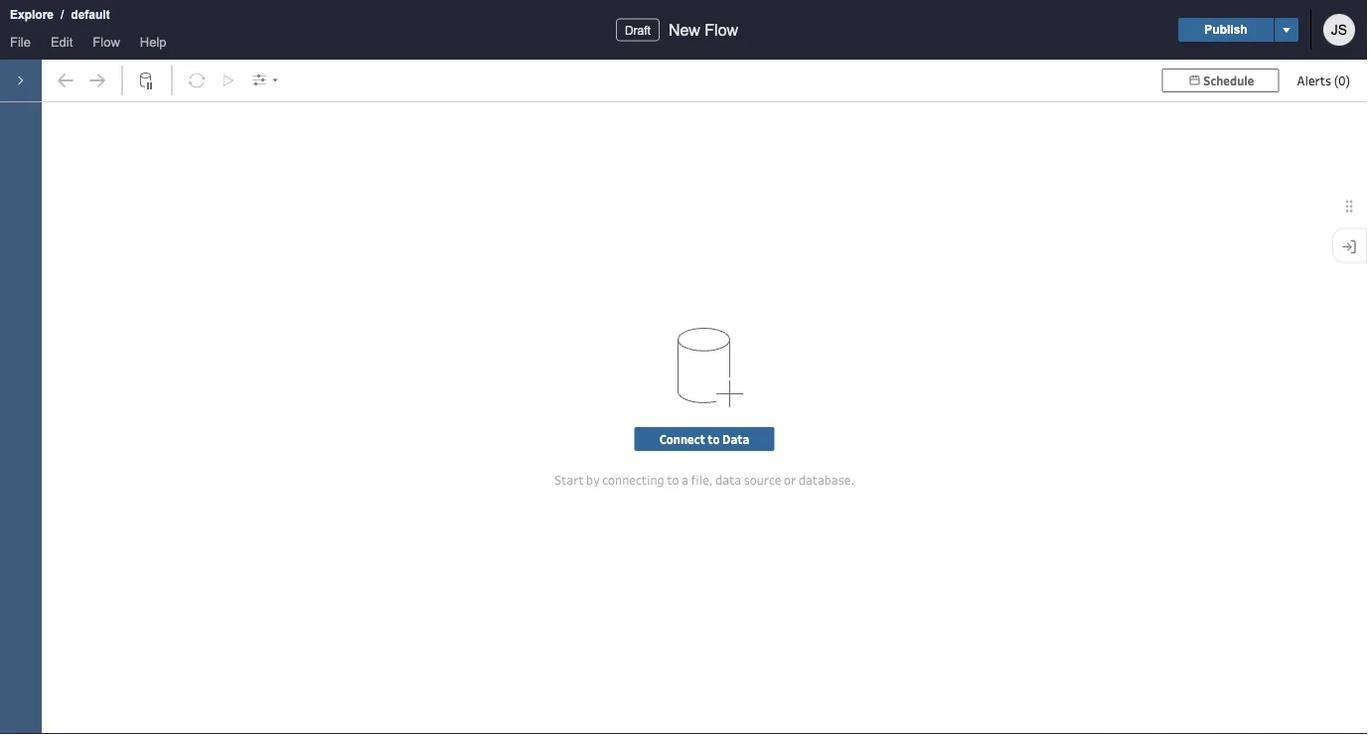 Task type: locate. For each thing, give the bounding box(es) containing it.
schedule
[[1204, 73, 1254, 88]]

to
[[708, 431, 720, 447], [667, 471, 679, 488]]

js
[[1331, 22, 1347, 37]]

help button
[[130, 30, 176, 60]]

database.
[[799, 471, 855, 488]]

connect to data button
[[635, 427, 774, 451]]

default
[[71, 8, 110, 21]]

to inside button
[[708, 431, 720, 447]]

0 horizontal spatial flow
[[93, 34, 120, 49]]

0 horizontal spatial to
[[667, 471, 679, 488]]

edit button
[[41, 30, 83, 60]]

/
[[61, 8, 64, 21]]

to left "data"
[[708, 431, 720, 447]]

new
[[669, 21, 700, 39]]

a
[[682, 471, 688, 488]]

flow
[[705, 21, 738, 39], [93, 34, 120, 49]]

connect to data
[[659, 431, 749, 447]]

0 vertical spatial to
[[708, 431, 720, 447]]

to left a
[[667, 471, 679, 488]]

1 horizontal spatial to
[[708, 431, 720, 447]]

source
[[744, 471, 781, 488]]

start
[[554, 471, 584, 488]]

explore
[[10, 8, 54, 21]]

alerts
[[1297, 72, 1331, 88]]

by
[[586, 471, 600, 488]]

flow right "new"
[[705, 21, 738, 39]]

new flow
[[669, 21, 738, 39]]

flow down default link
[[93, 34, 120, 49]]



Task type: vqa. For each thing, say whether or not it's contained in the screenshot.
Connect to Data button
yes



Task type: describe. For each thing, give the bounding box(es) containing it.
edit
[[51, 34, 73, 49]]

explore link
[[9, 5, 55, 25]]

alerts (0)
[[1297, 72, 1350, 88]]

explore / default
[[10, 8, 110, 21]]

schedule button
[[1162, 69, 1279, 92]]

default link
[[70, 5, 111, 25]]

data
[[722, 431, 749, 447]]

flow button
[[83, 30, 130, 60]]

flow inside flow popup button
[[93, 34, 120, 49]]

(0)
[[1334, 72, 1350, 88]]

help
[[140, 34, 166, 49]]

file
[[10, 34, 31, 49]]

connecting
[[602, 471, 664, 488]]

data
[[715, 471, 741, 488]]

connect
[[659, 431, 705, 447]]

or
[[784, 471, 796, 488]]

1 horizontal spatial flow
[[705, 21, 738, 39]]

file,
[[691, 471, 713, 488]]

js button
[[1323, 14, 1355, 46]]

file button
[[0, 30, 41, 60]]

publish
[[1205, 23, 1248, 36]]

draft
[[625, 23, 651, 37]]

start by connecting to a file, data source or database.
[[554, 471, 855, 488]]

publish button
[[1178, 18, 1274, 42]]

1 vertical spatial to
[[667, 471, 679, 488]]



